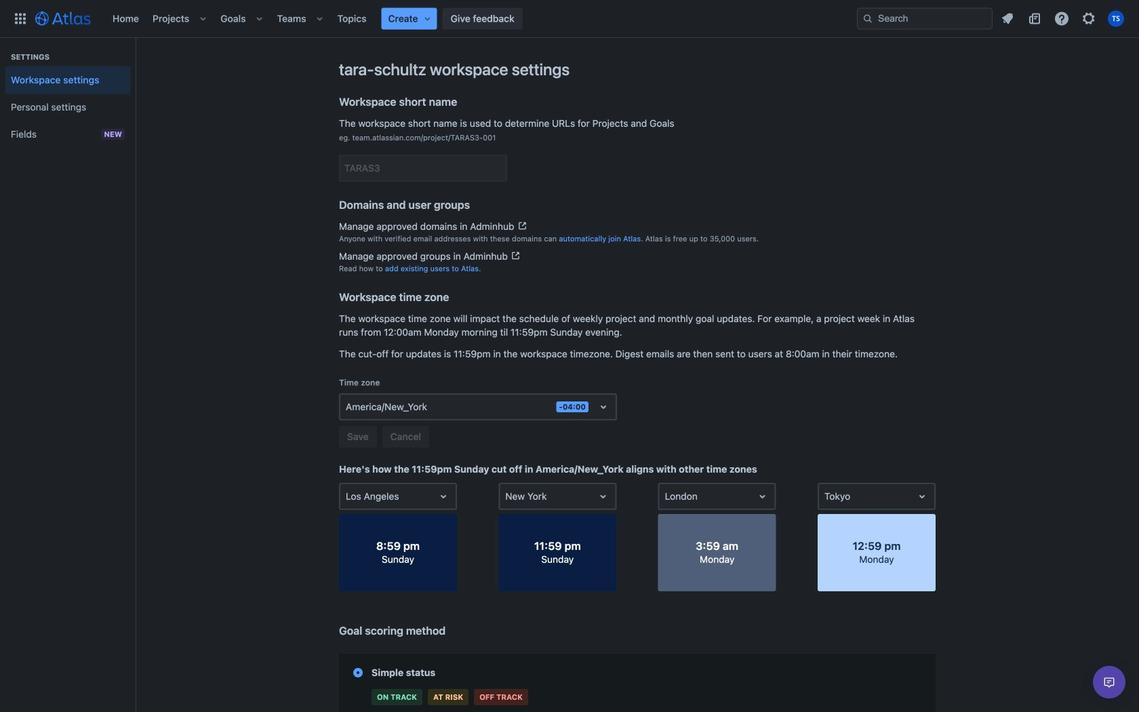 Task type: locate. For each thing, give the bounding box(es) containing it.
1 horizontal spatial open image
[[914, 488, 931, 505]]

None field
[[341, 156, 506, 180]]

open image
[[596, 399, 612, 415], [435, 488, 452, 505], [755, 488, 771, 505]]

None text field
[[346, 490, 349, 503], [506, 490, 508, 503], [665, 490, 668, 503], [346, 490, 349, 503], [506, 490, 508, 503], [665, 490, 668, 503]]

notifications image
[[1000, 11, 1016, 27]]

None text field
[[346, 400, 349, 414], [825, 490, 827, 503], [346, 400, 349, 414], [825, 490, 827, 503]]

search image
[[863, 13, 874, 24]]

2 horizontal spatial open image
[[755, 488, 771, 505]]

1 open image from the left
[[595, 488, 611, 505]]

group
[[5, 38, 130, 152]]

Search field
[[857, 8, 993, 30]]

open image
[[595, 488, 611, 505], [914, 488, 931, 505]]

2 open image from the left
[[914, 488, 931, 505]]

banner
[[0, 0, 1140, 38]]

0 horizontal spatial open image
[[595, 488, 611, 505]]

settings image
[[1081, 11, 1098, 27]]

None search field
[[857, 8, 993, 30]]

1 horizontal spatial open image
[[596, 399, 612, 415]]



Task type: describe. For each thing, give the bounding box(es) containing it.
an external link image
[[517, 220, 528, 231]]

help image
[[1054, 11, 1070, 27]]

switch to... image
[[12, 11, 28, 27]]

account image
[[1108, 11, 1125, 27]]

open intercom messenger image
[[1102, 674, 1118, 691]]

top element
[[8, 0, 857, 38]]

0 horizontal spatial open image
[[435, 488, 452, 505]]

an external link image
[[511, 250, 521, 261]]



Task type: vqa. For each thing, say whether or not it's contained in the screenshot.
open image
yes



